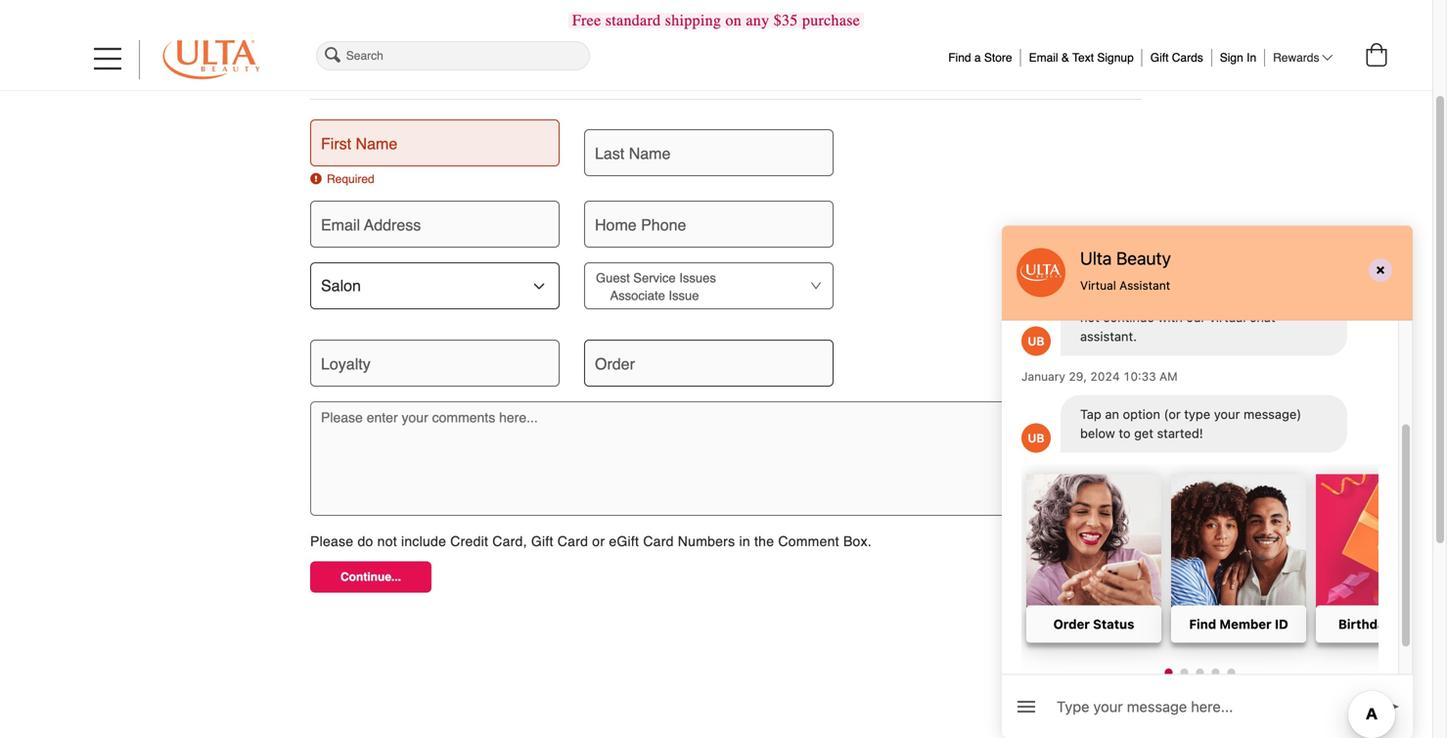 Task type: vqa. For each thing, say whether or not it's contained in the screenshot.
the leftmost Email
yes



Task type: locate. For each thing, give the bounding box(es) containing it.
ulta inside 'ulta beauty virtual assistant'
[[1081, 248, 1112, 269]]

beauty
[[1117, 248, 1172, 269]]

menu
[[1015, 695, 1039, 718]]

email down the 'required'
[[321, 216, 360, 234]]

1 horizontal spatial not
[[1081, 310, 1100, 325]]

1 ub from the top
[[1028, 334, 1045, 348]]

0 horizontal spatial to
[[1119, 426, 1131, 441]]

email address
[[321, 216, 421, 234]]

0 horizontal spatial name
[[356, 135, 398, 153]]

service
[[634, 271, 676, 285]]

1 vertical spatial ulta
[[1081, 248, 1112, 269]]

find left a
[[949, 51, 972, 65]]

email for email address
[[321, 216, 360, 234]]

chat down "please"
[[1250, 310, 1276, 325]]

0 horizontal spatial find
[[949, 51, 972, 65]]

tap an option (or type your message) below to get started!
[[1081, 407, 1302, 441]]

find member id image
[[1172, 474, 1307, 609]]

egift
[[609, 534, 639, 549]]

not down the 'purposes,'
[[1177, 291, 1197, 305]]

january 29, 2024 10:33 am
[[1022, 370, 1178, 383]]

find
[[949, 51, 972, 65], [1190, 617, 1217, 631]]

0 vertical spatial gift
[[1151, 51, 1169, 65]]

address
[[364, 216, 421, 234]]

(or
[[1164, 407, 1181, 421]]

1 horizontal spatial virtual
[[1237, 195, 1275, 210]]

order left status
[[1054, 617, 1090, 631]]

Home Phone text field
[[595, 206, 821, 233]]

0 horizontal spatial virtual
[[1081, 279, 1117, 292]]

1 vertical spatial to
[[1119, 426, 1131, 441]]

0 horizontal spatial email
[[321, 216, 360, 234]]

0 vertical spatial chat
[[1193, 253, 1219, 267]]

1 horizontal spatial find
[[1190, 617, 1217, 631]]

ub for tap an option (or type your message) below to get started!
[[1028, 431, 1045, 445]]

0 horizontal spatial ulta
[[1081, 248, 1112, 269]]

1 horizontal spatial name
[[629, 144, 671, 163]]

2 ub from the top
[[1028, 431, 1045, 445]]

assistant.
[[1081, 214, 1139, 229]]

required
[[327, 172, 375, 186]]

find a store link
[[949, 46, 1013, 65]]

0 vertical spatial not
[[1177, 291, 1197, 305]]

1 horizontal spatial order
[[1054, 617, 1090, 631]]

gift cards
[[1151, 51, 1204, 65]]

0 vertical spatial to
[[1139, 195, 1151, 210]]

comment
[[779, 534, 840, 549]]

sign
[[1221, 51, 1244, 65]]

0 vertical spatial virtual
[[1237, 195, 1275, 210]]

0 vertical spatial ulta
[[1154, 195, 1178, 210]]

card left or
[[558, 534, 588, 549]]

1 horizontal spatial chat
[[1250, 310, 1276, 325]]

1 vertical spatial virtual
[[1081, 279, 1117, 292]]

card right egift
[[643, 534, 674, 549]]

to inside tap an option (or type your message) below to get started!
[[1119, 426, 1131, 441]]

our
[[1231, 272, 1250, 286], [1187, 310, 1206, 325]]

ulta beauty logo image
[[163, 40, 260, 79], [163, 40, 260, 79]]

to left get
[[1119, 426, 1131, 441]]

virtual
[[1237, 195, 1275, 210], [1081, 279, 1117, 292]]

1 vertical spatial email
[[321, 216, 360, 234]]

name right last
[[629, 144, 671, 163]]

ulta left beauty's
[[1154, 195, 1178, 210]]

$35
[[774, 11, 798, 29]]

chat
[[1193, 253, 1219, 267], [1250, 310, 1276, 325]]

Email Address email field
[[321, 206, 547, 233]]

1 vertical spatial ub
[[1028, 431, 1045, 445]]

do
[[1159, 291, 1174, 305], [1297, 291, 1312, 305], [358, 534, 373, 549]]

free standard shipping on any $35 purchase
[[573, 11, 861, 29]]

any
[[746, 11, 770, 29]]

2 vertical spatial not
[[378, 534, 397, 549]]

find for find member id
[[1190, 617, 1217, 631]]

Last Name text field
[[595, 134, 821, 162]]

birthday offer image
[[1317, 474, 1448, 609]]

name
[[356, 135, 398, 153], [629, 144, 671, 163]]

assistant
[[1120, 279, 1171, 292]]

0 vertical spatial find
[[949, 51, 972, 65]]

contact us
[[310, 66, 407, 89]]

our right with
[[1187, 310, 1206, 325]]

1 vertical spatial not
[[1081, 310, 1100, 325]]

assurance
[[1081, 272, 1141, 286]]

order down associate
[[595, 355, 635, 373]]

first
[[321, 135, 352, 153]]

log
[[1002, 184, 1448, 692]]

on
[[726, 11, 742, 29]]

assistant.
[[1081, 329, 1137, 344]]

virtual right beauty's
[[1237, 195, 1275, 210]]

2 horizontal spatial not
[[1177, 291, 1197, 305]]

policy.
[[1081, 291, 1119, 305]]

0 vertical spatial email
[[1029, 51, 1059, 65]]

do right "please"
[[1297, 291, 1312, 305]]

email left &
[[1029, 51, 1059, 65]]

continue...
[[341, 570, 401, 584]]

not down policy.
[[1081, 310, 1100, 325]]

1 horizontal spatial our
[[1231, 272, 1250, 286]]

gift right card,
[[531, 534, 554, 549]]

chevron down image
[[1323, 51, 1333, 63]]

retain
[[1131, 253, 1165, 267]]

gift
[[1151, 51, 1169, 65], [531, 534, 554, 549]]

None search field
[[313, 38, 593, 73]]

am
[[1160, 370, 1178, 383]]

0 vertical spatial order
[[595, 355, 635, 373]]

issue
[[669, 288, 699, 303]]

send
[[1377, 695, 1401, 718]]

find inside button
[[1190, 617, 1217, 631]]

beauty's
[[1182, 195, 1233, 210]]

Please enter your comments here... text field
[[310, 401, 1101, 516]]

do up with
[[1159, 291, 1174, 305]]

not
[[1177, 291, 1197, 305], [1081, 310, 1100, 325], [378, 534, 397, 549]]

quality
[[1243, 253, 1282, 267]]

find member id button
[[1172, 474, 1307, 643]]

2024
[[1091, 370, 1120, 383]]

find left the member
[[1190, 617, 1217, 631]]

1 horizontal spatial card
[[643, 534, 674, 549]]

virtual
[[1210, 310, 1247, 325]]

0 horizontal spatial card
[[558, 534, 588, 549]]

ulta up assurance
[[1081, 248, 1112, 269]]

not left include at the bottom left of the page
[[378, 534, 397, 549]]

our down for
[[1231, 272, 1250, 286]]

ub left below
[[1028, 431, 1045, 445]]

purposes,
[[1145, 272, 1204, 286]]

order status image
[[1027, 474, 1162, 609]]

to right welcome
[[1139, 195, 1151, 210]]

do right please at the bottom of page
[[358, 534, 373, 549]]

gift cards link
[[1151, 46, 1204, 65]]

1 vertical spatial gift
[[531, 534, 554, 549]]

chat up per
[[1193, 253, 1219, 267]]

or
[[593, 534, 605, 549]]

gift left cards
[[1151, 51, 1169, 65]]

1 vertical spatial order
[[1054, 617, 1090, 631]]

cards
[[1173, 51, 1204, 65]]

to
[[1139, 195, 1151, 210], [1119, 426, 1131, 441]]

name right first
[[356, 135, 398, 153]]

continue... button
[[310, 561, 432, 593]]

with
[[1158, 310, 1183, 325]]

order inside "button"
[[1054, 617, 1090, 631]]

1 vertical spatial find
[[1190, 617, 1217, 631]]

None field
[[313, 38, 593, 73]]

ub
[[1028, 334, 1045, 348], [1028, 431, 1045, 445]]

order
[[595, 355, 635, 373], [1054, 617, 1090, 631]]

0 horizontal spatial order
[[595, 355, 635, 373]]

find member id
[[1190, 617, 1289, 631]]

contact
[[310, 66, 378, 89]]

1 horizontal spatial email
[[1029, 51, 1059, 65]]

sign in link
[[1221, 46, 1257, 65]]

virtual down we
[[1081, 279, 1117, 292]]

text
[[1073, 51, 1095, 65]]

numbers
[[678, 534, 736, 549]]

the
[[755, 534, 775, 549]]

ub for welcome to ulta beauty's virtual assistant.
[[1028, 334, 1045, 348]]

for
[[1223, 253, 1239, 267]]

0 horizontal spatial our
[[1187, 310, 1206, 325]]

1 horizontal spatial to
[[1139, 195, 1151, 210]]

ub up january
[[1028, 334, 1045, 348]]

we may retain this chat for quality assurance purposes, per our privacy policy.  if you do not consent, please do not continue with our virtual chat assistant.
[[1081, 253, 1312, 344]]

name for first name
[[356, 135, 398, 153]]

1 horizontal spatial ulta
[[1154, 195, 1178, 210]]

store
[[985, 51, 1013, 65]]

0 vertical spatial ub
[[1028, 334, 1045, 348]]

0 horizontal spatial gift
[[531, 534, 554, 549]]



Task type: describe. For each thing, give the bounding box(es) containing it.
get
[[1135, 426, 1154, 441]]

2 horizontal spatial do
[[1297, 291, 1312, 305]]

find for find a store
[[949, 51, 972, 65]]

welcome
[[1081, 195, 1135, 210]]

find a store
[[949, 51, 1013, 65]]

card,
[[493, 534, 527, 549]]

email for email & text signup
[[1029, 51, 1059, 65]]

january
[[1022, 370, 1066, 383]]

10:33
[[1124, 370, 1157, 383]]

2 card from the left
[[643, 534, 674, 549]]

chat region
[[1002, 184, 1448, 738]]

rewards button
[[1274, 49, 1333, 67]]

guest
[[596, 271, 630, 285]]

29,
[[1069, 370, 1088, 383]]

an
[[1106, 407, 1120, 421]]

1 horizontal spatial gift
[[1151, 51, 1169, 65]]

a
[[975, 51, 981, 65]]

box.
[[844, 534, 872, 549]]

free standard shipping on any $35 purchase link
[[569, 11, 865, 29]]

0 vertical spatial our
[[1231, 272, 1250, 286]]

ulta beauty virtual assistant
[[1081, 248, 1172, 292]]

signup
[[1098, 51, 1134, 65]]

last
[[595, 144, 625, 163]]

last name
[[595, 144, 671, 163]]

your
[[1215, 407, 1241, 421]]

member
[[1220, 617, 1272, 631]]

close icon button
[[1364, 257, 1399, 288]]

in
[[1247, 51, 1257, 65]]

to inside welcome to ulta beauty's virtual assistant.
[[1139, 195, 1151, 210]]

status
[[1094, 617, 1135, 631]]

rewards
[[1274, 51, 1320, 65]]

send button
[[1370, 687, 1409, 726]]

include
[[401, 534, 447, 549]]

please
[[1255, 291, 1294, 305]]

chat window close image
[[1370, 258, 1393, 282]]

id
[[1276, 617, 1289, 631]]

order status
[[1054, 617, 1135, 631]]

privacy
[[1254, 272, 1297, 286]]

sign in
[[1221, 51, 1257, 65]]

message)
[[1244, 407, 1302, 421]]

name for last name
[[629, 144, 671, 163]]

0 horizontal spatial not
[[378, 534, 397, 549]]

exclamation circle image
[[310, 173, 322, 185]]

if
[[1122, 291, 1130, 305]]

phone
[[641, 216, 687, 234]]

welcome to ulta beauty's virtual assistant.
[[1081, 195, 1275, 229]]

purchase
[[803, 11, 861, 29]]

1 vertical spatial chat
[[1250, 310, 1276, 325]]

virtual inside 'ulta beauty virtual assistant'
[[1081, 279, 1117, 292]]

Guest Service Issues Associate Issue field
[[584, 262, 834, 309]]

First Name text field
[[321, 124, 547, 152]]

1 card from the left
[[558, 534, 588, 549]]

please do not include credit card, gift card or egift card numbers in the comment box.
[[310, 534, 872, 549]]

icon: down image
[[811, 280, 822, 292]]

tap
[[1081, 407, 1102, 421]]

1 vertical spatial our
[[1187, 310, 1206, 325]]

order for order status
[[1054, 617, 1090, 631]]

per
[[1208, 272, 1227, 286]]

virtual inside welcome to ulta beauty's virtual assistant.
[[1237, 195, 1275, 210]]

started!
[[1158, 426, 1204, 441]]

guest service issues associate issue
[[596, 271, 716, 303]]

&
[[1062, 51, 1070, 65]]

order for order
[[595, 355, 635, 373]]

email & text signup
[[1029, 51, 1134, 65]]

associate
[[610, 288, 666, 303]]

us
[[383, 66, 407, 89]]

Search search field
[[316, 41, 590, 70]]

Type your message here... text field
[[1047, 685, 1370, 728]]

type
[[1185, 407, 1211, 421]]

1 horizontal spatial do
[[1159, 291, 1174, 305]]

log containing welcome to ulta beauty's virtual assistant.
[[1002, 184, 1448, 692]]

menu button
[[1007, 687, 1047, 726]]

shipping
[[665, 11, 722, 29]]

carousel region
[[1022, 465, 1448, 692]]

0 horizontal spatial do
[[358, 534, 373, 549]]

below
[[1081, 426, 1116, 441]]

please
[[310, 534, 354, 549]]

0 horizontal spatial chat
[[1193, 253, 1219, 267]]

home phone
[[595, 216, 687, 234]]

Order text field
[[595, 345, 821, 372]]

ulta inside welcome to ulta beauty's virtual assistant.
[[1154, 195, 1178, 210]]

loyalty
[[321, 355, 371, 373]]

Loyalty text field
[[321, 345, 547, 372]]

may
[[1103, 253, 1128, 267]]

issues
[[680, 271, 716, 285]]

you
[[1134, 291, 1155, 305]]

home
[[595, 216, 637, 234]]

email & text signup link
[[1029, 46, 1134, 65]]

ulta beauty logo image
[[1017, 248, 1066, 297]]

credit
[[451, 534, 489, 549]]

option
[[1123, 407, 1161, 421]]

in
[[740, 534, 751, 549]]

free
[[573, 11, 602, 29]]

first name
[[321, 135, 398, 153]]

icon: down element
[[811, 280, 822, 294]]

cart - 0 items - shows more content image
[[1367, 43, 1388, 67]]



